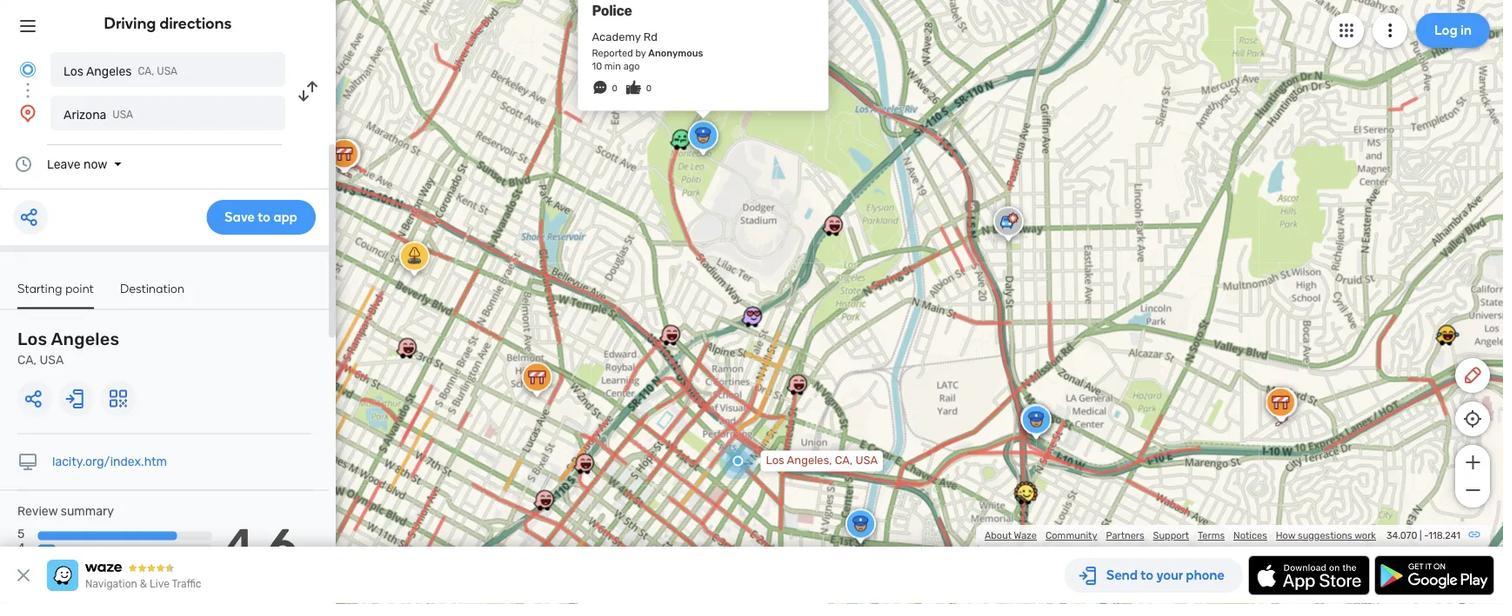 Task type: vqa. For each thing, say whether or not it's contained in the screenshot.
Review summary
yes



Task type: locate. For each thing, give the bounding box(es) containing it.
driving directions
[[104, 14, 232, 33]]

usa
[[157, 65, 178, 77], [113, 109, 133, 121], [40, 353, 64, 368], [856, 455, 878, 468]]

usa right arizona
[[113, 109, 133, 121]]

usa down driving directions
[[157, 65, 178, 77]]

los angeles ca, usa
[[64, 64, 178, 78], [17, 329, 119, 368]]

los up arizona
[[64, 64, 83, 78]]

lacity.org/index.htm link
[[52, 455, 167, 469]]

0
[[612, 83, 618, 94], [646, 83, 652, 94]]

suggestions
[[1298, 530, 1353, 542]]

work
[[1355, 530, 1376, 542]]

ca,
[[138, 65, 154, 77], [17, 353, 37, 368], [835, 455, 853, 468]]

ca, down the "starting point" button
[[17, 353, 37, 368]]

0 down academy rd reported by anonymous 10 min ago
[[646, 83, 652, 94]]

0 horizontal spatial ca,
[[17, 353, 37, 368]]

ca, right angeles,
[[835, 455, 853, 468]]

community
[[1046, 530, 1098, 542]]

0 down the min
[[612, 83, 618, 94]]

review summary
[[17, 505, 114, 519]]

terms
[[1198, 530, 1225, 542]]

0 vertical spatial ca,
[[138, 65, 154, 77]]

computer image
[[17, 452, 38, 473]]

now
[[83, 157, 107, 171]]

2 vertical spatial ca,
[[835, 455, 853, 468]]

destination
[[120, 281, 185, 296]]

summary
[[61, 505, 114, 519]]

ca, down driving
[[138, 65, 154, 77]]

angeles
[[86, 64, 132, 78], [51, 329, 119, 350]]

leave now
[[47, 157, 107, 171]]

usa right angeles,
[[856, 455, 878, 468]]

navigation & live traffic
[[85, 579, 201, 591]]

clock image
[[13, 154, 34, 175]]

los
[[64, 64, 83, 78], [17, 329, 47, 350], [766, 455, 785, 468]]

0 vertical spatial los
[[64, 64, 83, 78]]

police
[[592, 2, 632, 19]]

&
[[140, 579, 147, 591]]

los left angeles,
[[766, 455, 785, 468]]

point
[[65, 281, 94, 296]]

los angeles ca, usa down driving
[[64, 64, 178, 78]]

angeles down "point"
[[51, 329, 119, 350]]

2 horizontal spatial los
[[766, 455, 785, 468]]

partners
[[1106, 530, 1145, 542]]

arizona
[[64, 107, 106, 122]]

by
[[636, 47, 646, 59]]

1 horizontal spatial los
[[64, 64, 83, 78]]

0 horizontal spatial 0
[[612, 83, 618, 94]]

zoom in image
[[1462, 452, 1484, 473]]

2 vertical spatial los
[[766, 455, 785, 468]]

1 horizontal spatial ca,
[[138, 65, 154, 77]]

5 4
[[17, 527, 25, 556]]

zoom out image
[[1462, 480, 1484, 501]]

angeles up 'arizona usa'
[[86, 64, 132, 78]]

1 vertical spatial los
[[17, 329, 47, 350]]

notices
[[1234, 530, 1267, 542]]

los angeles ca, usa down the "starting point" button
[[17, 329, 119, 368]]

ago
[[623, 60, 640, 72]]

lacity.org/index.htm
[[52, 455, 167, 469]]

10
[[592, 60, 602, 72]]

0 vertical spatial angeles
[[86, 64, 132, 78]]

los down the "starting point" button
[[17, 329, 47, 350]]

1 vertical spatial ca,
[[17, 353, 37, 368]]

|
[[1420, 530, 1422, 542]]

1 horizontal spatial 0
[[646, 83, 652, 94]]

0 horizontal spatial los
[[17, 329, 47, 350]]

118.241
[[1429, 530, 1461, 542]]

1 0 from the left
[[612, 83, 618, 94]]

location image
[[17, 103, 38, 124]]

34.070 | -118.241
[[1387, 530, 1461, 542]]

about
[[985, 530, 1012, 542]]

notices link
[[1234, 530, 1267, 542]]

reported
[[592, 47, 633, 59]]

1 vertical spatial angeles
[[51, 329, 119, 350]]

usa down the "starting point" button
[[40, 353, 64, 368]]



Task type: describe. For each thing, give the bounding box(es) containing it.
x image
[[13, 566, 34, 586]]

about waze link
[[985, 530, 1037, 542]]

how suggestions work link
[[1276, 530, 1376, 542]]

angeles,
[[787, 455, 832, 468]]

arizona usa
[[64, 107, 133, 122]]

support link
[[1153, 530, 1189, 542]]

5
[[17, 527, 25, 542]]

2 horizontal spatial ca,
[[835, 455, 853, 468]]

how
[[1276, 530, 1296, 542]]

partners link
[[1106, 530, 1145, 542]]

review
[[17, 505, 58, 519]]

waze
[[1014, 530, 1037, 542]]

0 vertical spatial los angeles ca, usa
[[64, 64, 178, 78]]

academy rd reported by anonymous 10 min ago
[[592, 31, 703, 72]]

current location image
[[17, 59, 38, 80]]

-
[[1425, 530, 1429, 542]]

directions
[[160, 14, 232, 33]]

los angeles, ca, usa
[[766, 455, 878, 468]]

community link
[[1046, 530, 1098, 542]]

leave
[[47, 157, 80, 171]]

pencil image
[[1462, 365, 1483, 386]]

terms link
[[1198, 530, 1225, 542]]

rd
[[644, 31, 658, 44]]

min
[[605, 60, 621, 72]]

starting
[[17, 281, 62, 296]]

4.6
[[223, 518, 298, 576]]

4
[[17, 541, 25, 556]]

34.070
[[1387, 530, 1418, 542]]

starting point button
[[17, 281, 94, 309]]

destination button
[[120, 281, 185, 308]]

starting point
[[17, 281, 94, 296]]

1 vertical spatial los angeles ca, usa
[[17, 329, 119, 368]]

usa inside 'arizona usa'
[[113, 109, 133, 121]]

2 0 from the left
[[646, 83, 652, 94]]

link image
[[1468, 528, 1482, 542]]

support
[[1153, 530, 1189, 542]]

navigation
[[85, 579, 137, 591]]

traffic
[[172, 579, 201, 591]]

driving
[[104, 14, 156, 33]]

academy
[[592, 31, 641, 44]]

about waze community partners support terms notices how suggestions work
[[985, 530, 1376, 542]]

live
[[150, 579, 170, 591]]

anonymous
[[648, 47, 703, 59]]



